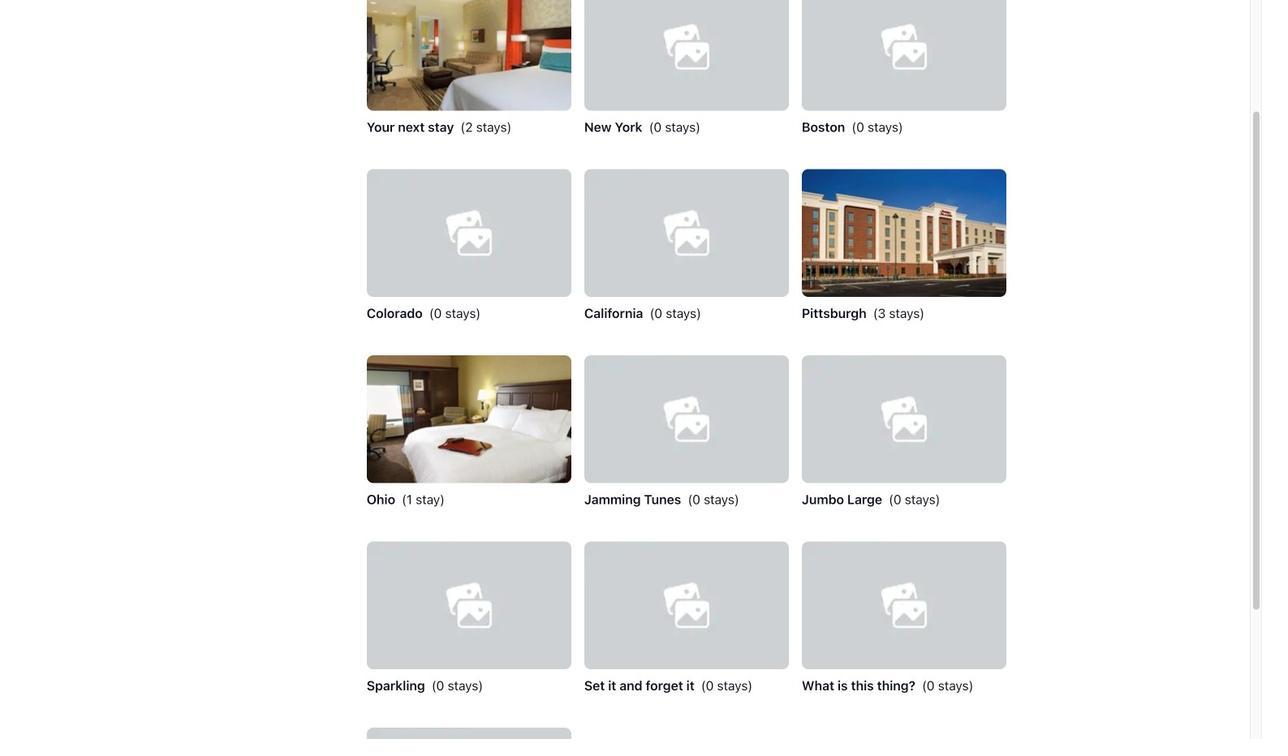 Task type: vqa. For each thing, say whether or not it's contained in the screenshot.
Set it and forget it image
yes



Task type: locate. For each thing, give the bounding box(es) containing it.
new york image
[[584, 0, 789, 111]]

your next stay image
[[367, 0, 571, 111]]

set it and forget it image
[[584, 542, 789, 670]]

colorado image
[[367, 169, 571, 297]]

boston image
[[802, 0, 1007, 111]]

ohio image
[[367, 356, 571, 484]]



Task type: describe. For each thing, give the bounding box(es) containing it.
sparkling image
[[367, 542, 571, 670]]

jamming tunes image
[[584, 356, 789, 484]]

what is this thing? image
[[802, 542, 1007, 670]]

jumbo large image
[[802, 356, 1007, 484]]

california image
[[584, 169, 789, 297]]

pittsburgh image
[[802, 169, 1007, 297]]



